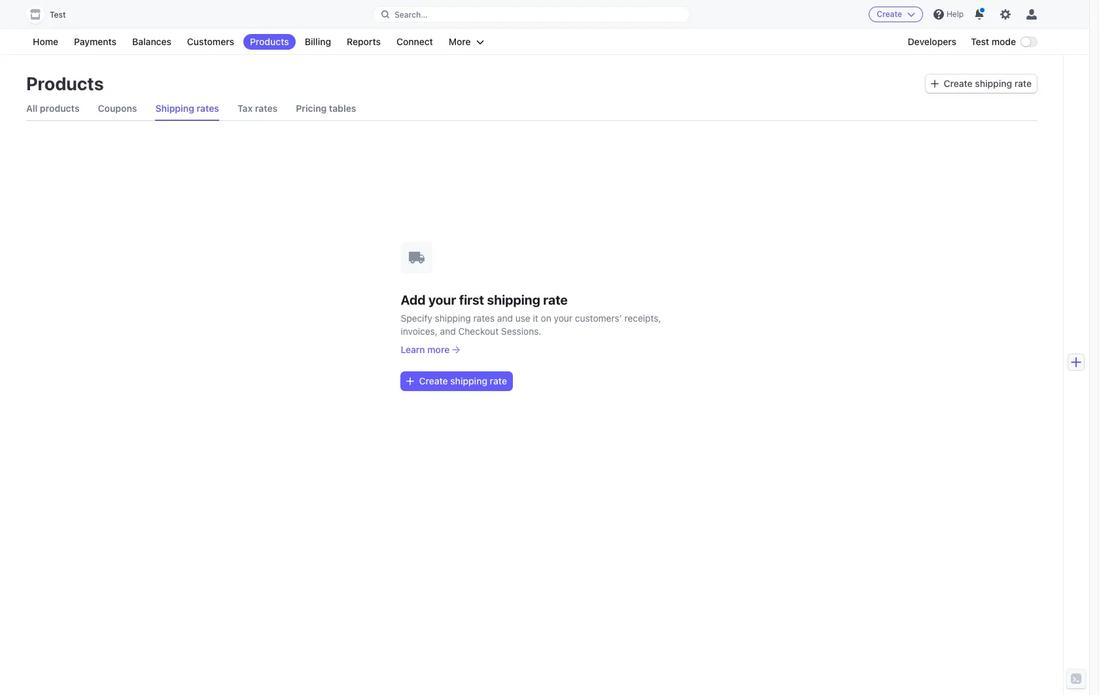 Task type: locate. For each thing, give the bounding box(es) containing it.
0 horizontal spatial and
[[440, 326, 456, 337]]

products left billing
[[250, 36, 289, 47]]

create up developers link
[[877, 9, 902, 19]]

rates for tax rates
[[255, 103, 278, 114]]

and left use at the top of the page
[[497, 312, 513, 324]]

1 horizontal spatial create
[[877, 9, 902, 19]]

0 vertical spatial create
[[877, 9, 902, 19]]

help button
[[929, 4, 969, 25]]

mode
[[992, 36, 1016, 47]]

pricing tables
[[296, 103, 356, 114]]

specify shipping rates and use it on your customers' receipts, invoices, and checkout sessions.
[[401, 312, 661, 337]]

1 horizontal spatial and
[[497, 312, 513, 324]]

rates right shipping
[[197, 103, 219, 114]]

test mode
[[971, 36, 1016, 47]]

1 vertical spatial test
[[971, 36, 990, 47]]

2 vertical spatial create
[[419, 375, 448, 386]]

create shipping rate down more
[[419, 375, 507, 386]]

rate up on
[[543, 292, 568, 307]]

create shipping rate
[[944, 78, 1032, 89], [419, 375, 507, 386]]

all products
[[26, 103, 80, 114]]

shipping down 'checkout'
[[450, 375, 488, 386]]

payments link
[[67, 34, 123, 50]]

your
[[429, 292, 456, 307], [554, 312, 573, 324]]

test button
[[26, 5, 79, 24]]

help
[[947, 9, 964, 19]]

and
[[497, 312, 513, 324], [440, 326, 456, 337]]

test inside button
[[50, 10, 66, 20]]

1 horizontal spatial rates
[[255, 103, 278, 114]]

0 vertical spatial create shipping rate
[[944, 78, 1032, 89]]

billing link
[[298, 34, 338, 50]]

test up 'home'
[[50, 10, 66, 20]]

test
[[50, 10, 66, 20], [971, 36, 990, 47]]

create for svg image
[[944, 78, 973, 89]]

create shipping rate for svg icon
[[419, 375, 507, 386]]

your right the add
[[429, 292, 456, 307]]

rates up 'checkout'
[[473, 312, 495, 324]]

products
[[40, 103, 80, 114]]

shipping
[[975, 78, 1012, 89], [487, 292, 540, 307], [435, 312, 471, 324], [450, 375, 488, 386]]

0 vertical spatial products
[[250, 36, 289, 47]]

svg image
[[406, 377, 414, 385]]

use
[[516, 312, 531, 324]]

rates for shipping rates
[[197, 103, 219, 114]]

your inside specify shipping rates and use it on your customers' receipts, invoices, and checkout sessions.
[[554, 312, 573, 324]]

create shipping rate for svg image
[[944, 78, 1032, 89]]

0 vertical spatial rate
[[1015, 78, 1032, 89]]

2 horizontal spatial create
[[944, 78, 973, 89]]

1 horizontal spatial test
[[971, 36, 990, 47]]

more
[[428, 344, 450, 355]]

0 horizontal spatial create shipping rate button
[[401, 372, 512, 390]]

all
[[26, 103, 38, 114]]

add
[[401, 292, 426, 307]]

developers
[[908, 36, 957, 47]]

shipping rates
[[155, 103, 219, 114]]

1 vertical spatial and
[[440, 326, 456, 337]]

search…
[[395, 9, 428, 19]]

your right on
[[554, 312, 573, 324]]

products link
[[243, 34, 296, 50]]

first
[[459, 292, 484, 307]]

create shipping rate button
[[926, 75, 1037, 93], [401, 372, 512, 390]]

learn more link
[[401, 343, 663, 356]]

connect link
[[390, 34, 440, 50]]

and up more
[[440, 326, 456, 337]]

customers'
[[575, 312, 622, 324]]

rate
[[1015, 78, 1032, 89], [543, 292, 568, 307], [490, 375, 507, 386]]

coupons link
[[98, 97, 137, 120]]

invoices,
[[401, 326, 438, 337]]

billing
[[305, 36, 331, 47]]

rate for svg icon
[[490, 375, 507, 386]]

0 horizontal spatial your
[[429, 292, 456, 307]]

create shipping rate button down "test mode"
[[926, 75, 1037, 93]]

0 horizontal spatial create shipping rate
[[419, 375, 507, 386]]

create right svg icon
[[419, 375, 448, 386]]

0 vertical spatial and
[[497, 312, 513, 324]]

0 horizontal spatial create
[[419, 375, 448, 386]]

pricing tables link
[[296, 97, 356, 120]]

products
[[250, 36, 289, 47], [26, 73, 104, 94]]

shipping inside specify shipping rates and use it on your customers' receipts, invoices, and checkout sessions.
[[435, 312, 471, 324]]

tab list
[[26, 97, 1037, 121]]

1 vertical spatial create
[[944, 78, 973, 89]]

all products link
[[26, 97, 80, 120]]

0 horizontal spatial rate
[[490, 375, 507, 386]]

0 horizontal spatial rates
[[197, 103, 219, 114]]

1 vertical spatial create shipping rate button
[[401, 372, 512, 390]]

products up products
[[26, 73, 104, 94]]

1 horizontal spatial create shipping rate button
[[926, 75, 1037, 93]]

2 horizontal spatial rates
[[473, 312, 495, 324]]

1 horizontal spatial create shipping rate
[[944, 78, 1032, 89]]

payments
[[74, 36, 117, 47]]

reports
[[347, 36, 381, 47]]

shipping down first
[[435, 312, 471, 324]]

1 horizontal spatial your
[[554, 312, 573, 324]]

create shipping rate down "test mode"
[[944, 78, 1032, 89]]

create inside button
[[877, 9, 902, 19]]

rate for svg image
[[1015, 78, 1032, 89]]

rates right tax
[[255, 103, 278, 114]]

create right svg image
[[944, 78, 973, 89]]

2 vertical spatial rate
[[490, 375, 507, 386]]

1 vertical spatial products
[[26, 73, 104, 94]]

rate down mode
[[1015, 78, 1032, 89]]

create shipping rate button down more
[[401, 372, 512, 390]]

1 vertical spatial rate
[[543, 292, 568, 307]]

2 horizontal spatial rate
[[1015, 78, 1032, 89]]

coupons
[[98, 103, 137, 114]]

test left mode
[[971, 36, 990, 47]]

1 horizontal spatial products
[[250, 36, 289, 47]]

0 horizontal spatial test
[[50, 10, 66, 20]]

0 vertical spatial create shipping rate button
[[926, 75, 1037, 93]]

0 vertical spatial test
[[50, 10, 66, 20]]

Search… text field
[[374, 6, 690, 23]]

create
[[877, 9, 902, 19], [944, 78, 973, 89], [419, 375, 448, 386]]

0 horizontal spatial products
[[26, 73, 104, 94]]

1 vertical spatial your
[[554, 312, 573, 324]]

rate down learn more link
[[490, 375, 507, 386]]

rates
[[197, 103, 219, 114], [255, 103, 278, 114], [473, 312, 495, 324]]

1 vertical spatial create shipping rate
[[419, 375, 507, 386]]



Task type: vqa. For each thing, say whether or not it's contained in the screenshot.
step to the middle
no



Task type: describe. For each thing, give the bounding box(es) containing it.
it
[[533, 312, 538, 324]]

on
[[541, 312, 552, 324]]

notifications image
[[974, 9, 985, 20]]

create button
[[869, 7, 923, 22]]

shipping down "test mode"
[[975, 78, 1012, 89]]

learn more
[[401, 344, 450, 355]]

more
[[449, 36, 471, 47]]

tax rates
[[238, 103, 278, 114]]

svg image
[[931, 80, 939, 88]]

0 vertical spatial your
[[429, 292, 456, 307]]

test for test
[[50, 10, 66, 20]]

shipping up use at the top of the page
[[487, 292, 540, 307]]

tax rates link
[[238, 97, 278, 120]]

home
[[33, 36, 58, 47]]

more button
[[442, 34, 491, 50]]

shipping rates link
[[155, 97, 219, 120]]

sessions.
[[501, 326, 541, 337]]

Search… search field
[[374, 6, 690, 23]]

tax
[[238, 103, 253, 114]]

customers
[[187, 36, 234, 47]]

1 horizontal spatial rate
[[543, 292, 568, 307]]

balances link
[[126, 34, 178, 50]]

customers link
[[181, 34, 241, 50]]

receipts,
[[625, 312, 661, 324]]

connect
[[397, 36, 433, 47]]

home link
[[26, 34, 65, 50]]

developers link
[[901, 34, 963, 50]]

tab list containing all products
[[26, 97, 1037, 121]]

create for svg icon
[[419, 375, 448, 386]]

tables
[[329, 103, 356, 114]]

add your first shipping rate
[[401, 292, 568, 307]]

rates inside specify shipping rates and use it on your customers' receipts, invoices, and checkout sessions.
[[473, 312, 495, 324]]

shipping
[[155, 103, 194, 114]]

balances
[[132, 36, 171, 47]]

pricing
[[296, 103, 327, 114]]

learn
[[401, 344, 425, 355]]

checkout
[[458, 326, 499, 337]]

reports link
[[340, 34, 387, 50]]

specify
[[401, 312, 433, 324]]

test for test mode
[[971, 36, 990, 47]]



